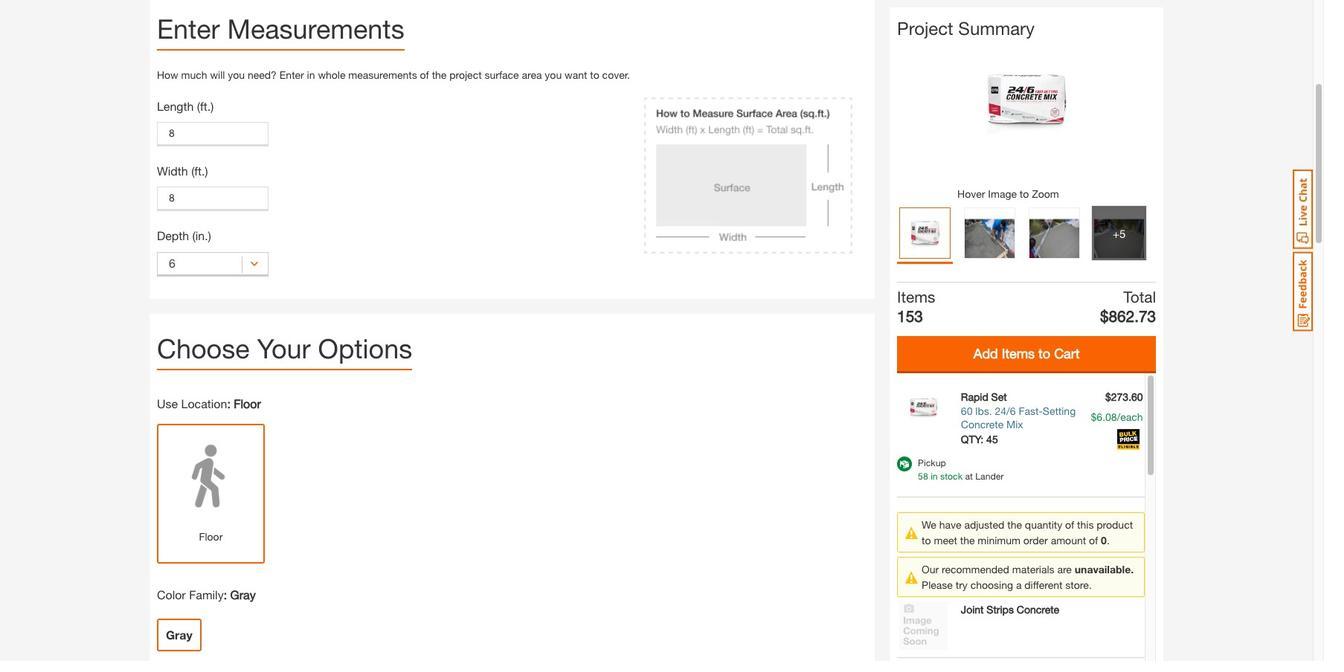 Task type: vqa. For each thing, say whether or not it's contained in the screenshot.
Home / Storage & Organization / Moving Supplies
no



Task type: describe. For each thing, give the bounding box(es) containing it.
+
[[1113, 226, 1120, 240]]

area
[[522, 69, 542, 81]]

minimum
[[978, 534, 1021, 547]]

: for color family
[[224, 588, 227, 602]]

width (ft.)
[[157, 164, 208, 178]]

quantity
[[1025, 518, 1062, 531]]

cover.
[[602, 69, 630, 81]]

family
[[189, 588, 224, 602]]

recommended
[[942, 563, 1009, 576]]

$862.73
[[1100, 307, 1156, 325]]

hover
[[958, 187, 985, 200]]

surface
[[485, 69, 519, 81]]

a
[[1016, 579, 1022, 591]]

0 horizontal spatial enter
[[157, 12, 220, 44]]

5
[[1120, 226, 1126, 240]]

the for minimum
[[960, 534, 975, 547]]

$273.60
[[1106, 390, 1143, 403]]

measurements
[[348, 69, 417, 81]]

(ft.) for width (ft.)
[[191, 164, 208, 178]]

adjusted
[[964, 518, 1005, 531]]

use location : floor
[[157, 396, 261, 410]]

58
[[918, 471, 928, 482]]

live chat image
[[1293, 170, 1313, 249]]

this
[[1077, 518, 1094, 531]]

1 vertical spatial floor
[[199, 530, 223, 543]]

amount
[[1051, 534, 1086, 547]]

joint
[[961, 603, 984, 616]]

try
[[956, 579, 968, 591]]

6
[[169, 256, 175, 270]]

your
[[257, 333, 311, 365]]

0 vertical spatial to
[[590, 69, 599, 81]]

1 vertical spatial the
[[1007, 518, 1022, 531]]

2 horizontal spatial to
[[1020, 187, 1029, 200]]

length (ft.)
[[157, 99, 214, 113]]

$273.60 $6.08 / each
[[1091, 390, 1143, 423]]

want
[[565, 69, 587, 81]]

are
[[1058, 563, 1072, 576]]

our recommended materials are unavailable. please try choosing a different store.
[[922, 563, 1134, 591]]

much
[[181, 69, 207, 81]]

project summary
[[897, 18, 1035, 39]]

choosing
[[971, 579, 1013, 591]]

combined shape image for our recommended materials are
[[905, 571, 918, 584]]

0 horizontal spatial gray
[[166, 628, 193, 642]]

24/6
[[995, 404, 1016, 417]]

color
[[157, 588, 186, 602]]

+ 5
[[1113, 226, 1126, 240]]

please
[[922, 579, 953, 591]]

concrete inside rapid set 60 lbs. 24/6 fast-setting concrete mix qty: 45
[[961, 418, 1004, 430]]

color family : gray
[[157, 588, 256, 602]]

choose your options
[[157, 333, 412, 365]]

will
[[210, 69, 225, 81]]

use
[[157, 396, 178, 410]]

options
[[318, 333, 412, 365]]

(ft.) for length (ft.)
[[197, 99, 214, 113]]

in inside pickup 58 in stock at lander
[[931, 471, 938, 482]]

each
[[1121, 410, 1143, 423]]

set
[[991, 390, 1007, 403]]

depth
[[157, 228, 189, 243]]

joint strips concrete image
[[899, 602, 948, 650]]

the for project
[[432, 69, 447, 81]]

have
[[939, 518, 962, 531]]

order
[[1024, 534, 1048, 547]]

bulk price icon image
[[1117, 424, 1143, 450]]

45
[[987, 432, 998, 445]]

total $862.73
[[1100, 288, 1156, 325]]

feedback link image
[[1293, 251, 1313, 332]]

measurements
[[227, 12, 404, 44]]

combined shape image for we have adjusted the quantity of this product to meet the minimum order amount of
[[905, 526, 918, 539]]

floor image
[[164, 431, 257, 524]]

0
[[1101, 534, 1107, 547]]

width
[[157, 164, 188, 178]]

fast-
[[1019, 404, 1043, 417]]

total
[[1124, 288, 1156, 306]]

length
[[157, 99, 194, 113]]

meet
[[934, 534, 957, 547]]

60
[[961, 404, 973, 417]]



Task type: locate. For each thing, give the bounding box(es) containing it.
gray down color
[[166, 628, 193, 642]]

gray
[[230, 588, 256, 602], [166, 628, 193, 642]]

0 vertical spatial the
[[432, 69, 447, 81]]

None text field
[[157, 122, 268, 147]]

gray right family
[[230, 588, 256, 602]]

materials
[[1012, 563, 1055, 576]]

2 you from the left
[[545, 69, 562, 81]]

combined shape image
[[905, 526, 918, 539], [905, 571, 918, 584]]

concrete down lbs.
[[961, 418, 1004, 430]]

concrete measurements image
[[644, 98, 853, 254]]

1 horizontal spatial floor
[[234, 396, 261, 410]]

to
[[590, 69, 599, 81], [1020, 187, 1029, 200], [922, 534, 931, 547]]

to inside we have adjusted the quantity of this product to meet the minimum order amount of
[[922, 534, 931, 547]]

0 vertical spatial of
[[420, 69, 429, 81]]

1 combined shape image from the top
[[905, 526, 918, 539]]

1 horizontal spatial the
[[960, 534, 975, 547]]

in right 58
[[931, 471, 938, 482]]

0 vertical spatial in
[[307, 69, 315, 81]]

concrete down different
[[1017, 603, 1059, 616]]

we
[[922, 518, 937, 531]]

2 combined shape image from the top
[[905, 571, 918, 584]]

floor right location in the left bottom of the page
[[234, 396, 261, 410]]

how much will you need? enter in whole measurements of the project surface area you want to cover.
[[157, 69, 630, 81]]

you right the will
[[228, 69, 245, 81]]

of up amount
[[1065, 518, 1074, 531]]

strips
[[987, 603, 1014, 616]]

floor up family
[[199, 530, 223, 543]]

0 vertical spatial gray
[[230, 588, 256, 602]]

enter measurements
[[157, 12, 404, 44]]

you right the area on the left top
[[545, 69, 562, 81]]

how
[[157, 69, 178, 81]]

0 vertical spatial enter
[[157, 12, 220, 44]]

rapid set 60 lbs. 24/6 fast-setting concrete mix qty: 45
[[961, 390, 1076, 445]]

to right want
[[590, 69, 599, 81]]

1 vertical spatial (ft.)
[[191, 164, 208, 178]]

combined shape image left "our"
[[905, 571, 918, 584]]

items
[[897, 288, 935, 306]]

1 vertical spatial :
[[224, 588, 227, 602]]

mix
[[1007, 418, 1023, 430]]

1 horizontal spatial you
[[545, 69, 562, 81]]

concrete
[[961, 418, 1004, 430], [1017, 603, 1059, 616]]

0 horizontal spatial in
[[307, 69, 315, 81]]

the left project
[[432, 69, 447, 81]]

location
[[181, 396, 227, 410]]

1 vertical spatial of
[[1065, 518, 1074, 531]]

in left whole
[[307, 69, 315, 81]]

the right the meet
[[960, 534, 975, 547]]

2 vertical spatial the
[[960, 534, 975, 547]]

$6.08
[[1091, 410, 1117, 423]]

of
[[420, 69, 429, 81], [1065, 518, 1074, 531], [1089, 534, 1098, 547]]

1 vertical spatial combined shape image
[[905, 571, 918, 584]]

the
[[432, 69, 447, 81], [1007, 518, 1022, 531], [960, 534, 975, 547]]

need?
[[248, 69, 277, 81]]

0 .
[[1101, 534, 1110, 547]]

1 vertical spatial to
[[1020, 187, 1029, 200]]

hover image to zoom
[[958, 187, 1059, 200]]

in
[[307, 69, 315, 81], [931, 471, 938, 482]]

1 vertical spatial concrete
[[1017, 603, 1059, 616]]

153
[[897, 307, 923, 325]]

1 vertical spatial in
[[931, 471, 938, 482]]

(ft.) right width
[[191, 164, 208, 178]]

1 vertical spatial gray
[[166, 628, 193, 642]]

1 horizontal spatial of
[[1065, 518, 1074, 531]]

1 horizontal spatial gray
[[230, 588, 256, 602]]

summary
[[958, 18, 1035, 39]]

0 horizontal spatial you
[[228, 69, 245, 81]]

:
[[227, 396, 231, 410], [224, 588, 227, 602]]

/
[[1117, 410, 1121, 423]]

project
[[897, 18, 954, 39]]

0 horizontal spatial concrete
[[961, 418, 1004, 430]]

combined shape image left 'we'
[[905, 526, 918, 539]]

at
[[965, 471, 973, 482]]

0 horizontal spatial of
[[420, 69, 429, 81]]

enter right 'need?' at the left top of the page
[[280, 69, 304, 81]]

lbs.
[[976, 404, 992, 417]]

2 horizontal spatial the
[[1007, 518, 1022, 531]]

store.
[[1066, 579, 1092, 591]]

to down 'we'
[[922, 534, 931, 547]]

lander
[[976, 471, 1004, 482]]

pickup 58 in stock at lander
[[918, 457, 1004, 482]]

: down choose
[[227, 396, 231, 410]]

qty:
[[961, 432, 984, 445]]

whole
[[318, 69, 346, 81]]

choose
[[157, 333, 250, 365]]

of left project
[[420, 69, 429, 81]]

you
[[228, 69, 245, 81], [545, 69, 562, 81]]

enter
[[157, 12, 220, 44], [280, 69, 304, 81]]

60 lbs. 24/6 fast-setting concrete mix link
[[961, 404, 1081, 431]]

items 153
[[897, 288, 935, 325]]

: for use location
[[227, 396, 231, 410]]

1 you from the left
[[228, 69, 245, 81]]

0 vertical spatial concrete
[[961, 418, 1004, 430]]

0 vertical spatial floor
[[234, 396, 261, 410]]

joint strips concrete
[[961, 603, 1059, 616]]

2 vertical spatial of
[[1089, 534, 1098, 547]]

0 vertical spatial :
[[227, 396, 231, 410]]

stock
[[940, 471, 963, 482]]

0 horizontal spatial floor
[[199, 530, 223, 543]]

0 vertical spatial combined shape image
[[905, 526, 918, 539]]

1 horizontal spatial to
[[922, 534, 931, 547]]

60 lbs. 24/6 fast-setting concrete mix image
[[899, 388, 948, 437]]

2 horizontal spatial of
[[1089, 534, 1098, 547]]

rapid
[[961, 390, 988, 403]]

0 vertical spatial (ft.)
[[197, 99, 214, 113]]

the up minimum at the bottom right of page
[[1007, 518, 1022, 531]]

(ft.) right length
[[197, 99, 214, 113]]

(in.)
[[192, 228, 211, 243]]

0 horizontal spatial the
[[432, 69, 447, 81]]

(ft.)
[[197, 99, 214, 113], [191, 164, 208, 178]]

unavailable.
[[1075, 563, 1134, 576]]

floor
[[234, 396, 261, 410], [199, 530, 223, 543]]

pickup
[[918, 457, 946, 468]]

product
[[1097, 518, 1133, 531]]

we have adjusted the quantity of this product to meet the minimum order amount of
[[922, 518, 1133, 547]]

setting
[[1043, 404, 1076, 417]]

depth (in.)
[[157, 228, 211, 243]]

different
[[1025, 579, 1063, 591]]

zoom
[[1032, 187, 1059, 200]]

1 vertical spatial enter
[[280, 69, 304, 81]]

None text field
[[157, 187, 268, 211]]

our
[[922, 563, 939, 576]]

project
[[450, 69, 482, 81]]

of left 0
[[1089, 534, 1098, 547]]

enter up much
[[157, 12, 220, 44]]

image
[[988, 187, 1017, 200]]

1 horizontal spatial enter
[[280, 69, 304, 81]]

1 horizontal spatial concrete
[[1017, 603, 1059, 616]]

0 horizontal spatial to
[[590, 69, 599, 81]]

.
[[1107, 534, 1110, 547]]

1 horizontal spatial in
[[931, 471, 938, 482]]

2 vertical spatial to
[[922, 534, 931, 547]]

to left "zoom"
[[1020, 187, 1029, 200]]

: right color
[[224, 588, 227, 602]]



